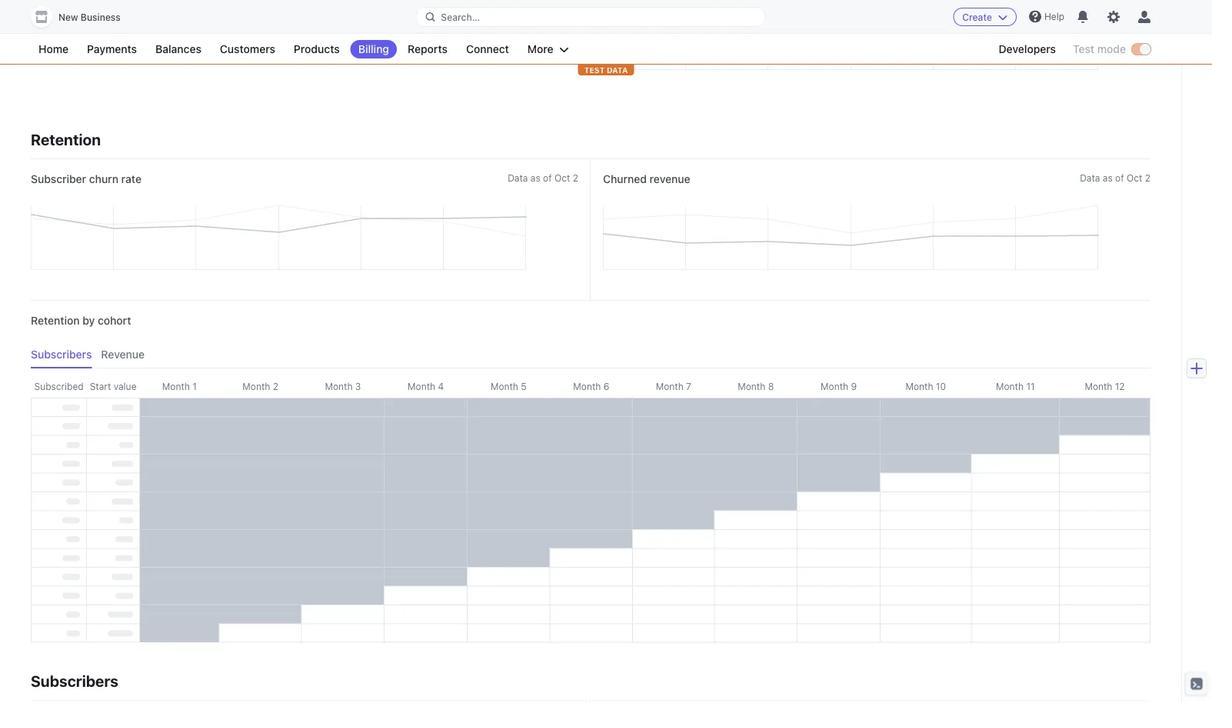 Task type: vqa. For each thing, say whether or not it's contained in the screenshot.
Churned
yes



Task type: locate. For each thing, give the bounding box(es) containing it.
2 of from the left
[[1116, 172, 1125, 183]]

month left 5
[[491, 381, 519, 392]]

subscriber churn rate
[[31, 173, 142, 185]]

2 data as of oct 2 from the left
[[1081, 172, 1151, 183]]

1 horizontal spatial of
[[1116, 172, 1125, 183]]

of for churned revenue
[[1116, 172, 1125, 183]]

month left the 4 at the left of page
[[408, 381, 436, 392]]

0 horizontal spatial as
[[531, 172, 541, 183]]

month
[[162, 381, 190, 392], [243, 381, 270, 392], [325, 381, 353, 392], [408, 381, 436, 392], [491, 381, 519, 392], [574, 381, 601, 392], [656, 381, 684, 392], [738, 381, 766, 392], [821, 381, 849, 392], [906, 381, 934, 392], [997, 381, 1024, 392], [1085, 381, 1113, 392]]

0 horizontal spatial oct
[[555, 172, 571, 183]]

1 data from the left
[[508, 172, 528, 183]]

4 month from the left
[[408, 381, 436, 392]]

0 horizontal spatial data
[[508, 172, 528, 183]]

month for month 3
[[325, 381, 353, 392]]

month for month 6
[[574, 381, 601, 392]]

billing
[[358, 43, 389, 55]]

0 horizontal spatial data as of oct 2
[[508, 172, 579, 183]]

month left 8 on the right bottom of page
[[738, 381, 766, 392]]

1 retention from the top
[[31, 130, 101, 148]]

cohort retention charts tab list
[[31, 341, 1151, 369]]

1 month from the left
[[162, 381, 190, 392]]

subscribers
[[31, 348, 92, 361], [31, 672, 118, 690]]

payments
[[87, 43, 137, 55]]

2 data from the left
[[1081, 172, 1101, 183]]

rate
[[121, 173, 142, 185]]

5
[[521, 381, 527, 392]]

retention left by
[[31, 314, 80, 327]]

retention
[[31, 130, 101, 148], [31, 314, 80, 327]]

month for month 5
[[491, 381, 519, 392]]

month for month 9
[[821, 381, 849, 392]]

data as of oct 2
[[508, 172, 579, 183], [1081, 172, 1151, 183]]

10 month from the left
[[906, 381, 934, 392]]

subscriber
[[31, 173, 86, 185]]

1 subscribers from the top
[[31, 348, 92, 361]]

more
[[528, 43, 554, 55]]

1 vertical spatial retention
[[31, 314, 80, 327]]

month left 3
[[325, 381, 353, 392]]

12 month from the left
[[1085, 381, 1113, 392]]

churn
[[89, 173, 119, 185]]

2 retention from the top
[[31, 314, 80, 327]]

month left "1"
[[162, 381, 190, 392]]

month 7
[[656, 381, 692, 392]]

1 horizontal spatial data
[[1081, 172, 1101, 183]]

products
[[294, 43, 340, 55]]

2
[[573, 172, 579, 183], [1146, 172, 1151, 183], [273, 381, 279, 392]]

1 horizontal spatial as
[[1103, 172, 1113, 183]]

Search… search field
[[417, 7, 765, 27]]

help
[[1045, 11, 1065, 22]]

1 data as of oct 2 from the left
[[508, 172, 579, 183]]

1 of from the left
[[543, 172, 552, 183]]

5 month from the left
[[491, 381, 519, 392]]

2 subscribers from the top
[[31, 672, 118, 690]]

balances
[[156, 43, 202, 55]]

Search… text field
[[417, 7, 765, 27]]

data for churned revenue
[[1081, 172, 1101, 183]]

2 horizontal spatial 2
[[1146, 172, 1151, 183]]

revenue button
[[101, 341, 154, 369]]

month 1
[[162, 381, 197, 392]]

month left the "10" at the bottom right of page
[[906, 381, 934, 392]]

as for subscriber churn rate
[[531, 172, 541, 183]]

1 horizontal spatial data as of oct 2
[[1081, 172, 1151, 183]]

1 horizontal spatial oct
[[1127, 172, 1143, 183]]

month right "1"
[[243, 381, 270, 392]]

2 oct from the left
[[1127, 172, 1143, 183]]

new business
[[58, 12, 121, 23]]

reports
[[408, 43, 448, 55]]

churned revenue
[[603, 173, 691, 185]]

data as of oct 2 for subscriber churn rate
[[508, 172, 579, 183]]

of
[[543, 172, 552, 183], [1116, 172, 1125, 183]]

create button
[[954, 8, 1017, 26]]

3 month from the left
[[325, 381, 353, 392]]

month for month 8
[[738, 381, 766, 392]]

month left 6
[[574, 381, 601, 392]]

more button
[[520, 40, 577, 58]]

7 month from the left
[[656, 381, 684, 392]]

customers link
[[212, 40, 283, 58]]

8 month from the left
[[738, 381, 766, 392]]

11 month from the left
[[997, 381, 1024, 392]]

month 4
[[408, 381, 444, 392]]

data
[[607, 65, 628, 74]]

as
[[531, 172, 541, 183], [1103, 172, 1113, 183]]

month for month 10
[[906, 381, 934, 392]]

churned
[[603, 173, 647, 185]]

developers link
[[992, 40, 1064, 58]]

retention up subscriber on the left of page
[[31, 130, 101, 148]]

1 as from the left
[[531, 172, 541, 183]]

mode
[[1098, 43, 1127, 55]]

value
[[114, 381, 137, 392]]

2 for churned revenue
[[1146, 172, 1151, 183]]

1 horizontal spatial 2
[[573, 172, 579, 183]]

3
[[355, 381, 361, 392]]

month left "9"
[[821, 381, 849, 392]]

data
[[508, 172, 528, 183], [1081, 172, 1101, 183]]

9 month from the left
[[821, 381, 849, 392]]

1 vertical spatial subscribers
[[31, 672, 118, 690]]

month for month 1
[[162, 381, 190, 392]]

6 month from the left
[[574, 381, 601, 392]]

business
[[81, 12, 121, 23]]

7
[[687, 381, 692, 392]]

0 vertical spatial subscribers
[[31, 348, 92, 361]]

2 as from the left
[[1103, 172, 1113, 183]]

0 horizontal spatial of
[[543, 172, 552, 183]]

0 vertical spatial retention
[[31, 130, 101, 148]]

oct for churned revenue
[[1127, 172, 1143, 183]]

data for subscriber churn rate
[[508, 172, 528, 183]]

test
[[1074, 43, 1095, 55]]

month for month 2
[[243, 381, 270, 392]]

new
[[58, 12, 78, 23]]

1 oct from the left
[[555, 172, 571, 183]]

products link
[[286, 40, 348, 58]]

month 2
[[243, 381, 279, 392]]

2 for subscriber churn rate
[[573, 172, 579, 183]]

month left 7
[[656, 381, 684, 392]]

12
[[1116, 381, 1126, 392]]

2 month from the left
[[243, 381, 270, 392]]

month left 11
[[997, 381, 1024, 392]]

month left '12'
[[1085, 381, 1113, 392]]

month for month 4
[[408, 381, 436, 392]]

search…
[[441, 12, 480, 22]]

oct
[[555, 172, 571, 183], [1127, 172, 1143, 183]]



Task type: describe. For each thing, give the bounding box(es) containing it.
month 11
[[997, 381, 1035, 392]]

subscribers button
[[31, 341, 101, 369]]

connect link
[[459, 40, 517, 58]]

1
[[193, 381, 197, 392]]

subscribers inside button
[[31, 348, 92, 361]]

test data
[[585, 65, 628, 74]]

month 12
[[1085, 381, 1126, 392]]

11
[[1027, 381, 1035, 392]]

month 5
[[491, 381, 527, 392]]

payments link
[[79, 40, 145, 58]]

month for month 12
[[1085, 381, 1113, 392]]

as for churned revenue
[[1103, 172, 1113, 183]]

start
[[90, 381, 111, 392]]

home
[[38, 43, 69, 55]]

4
[[438, 381, 444, 392]]

create
[[963, 12, 993, 22]]

month 10
[[906, 381, 947, 392]]

balances link
[[148, 40, 209, 58]]

by
[[83, 314, 95, 327]]

customers
[[220, 43, 275, 55]]

0 horizontal spatial 2
[[273, 381, 279, 392]]

revenue
[[101, 348, 145, 361]]

cohort
[[98, 314, 131, 327]]

reports link
[[400, 40, 456, 58]]

billing link
[[351, 40, 397, 58]]

help button
[[1023, 4, 1071, 29]]

month for month 7
[[656, 381, 684, 392]]

10
[[936, 381, 947, 392]]

test
[[585, 65, 605, 74]]

test mode
[[1074, 43, 1127, 55]]

of for subscriber churn rate
[[543, 172, 552, 183]]

new business button
[[31, 6, 136, 28]]

data as of oct 2 for churned revenue
[[1081, 172, 1151, 183]]

month for month 11
[[997, 381, 1024, 392]]

revenue
[[650, 173, 691, 185]]

subscribed start value
[[34, 381, 137, 392]]

9
[[852, 381, 857, 392]]

connect
[[466, 43, 509, 55]]

home link
[[31, 40, 76, 58]]

8
[[769, 381, 774, 392]]

month 9
[[821, 381, 857, 392]]

month 6
[[574, 381, 610, 392]]

6
[[604, 381, 610, 392]]

oct for subscriber churn rate
[[555, 172, 571, 183]]

retention for retention
[[31, 130, 101, 148]]

month 3
[[325, 381, 361, 392]]

retention by cohort
[[31, 314, 131, 327]]

retention for retention by cohort
[[31, 314, 80, 327]]

month 8
[[738, 381, 774, 392]]

developers
[[999, 43, 1057, 55]]

subscribed
[[34, 381, 84, 392]]



